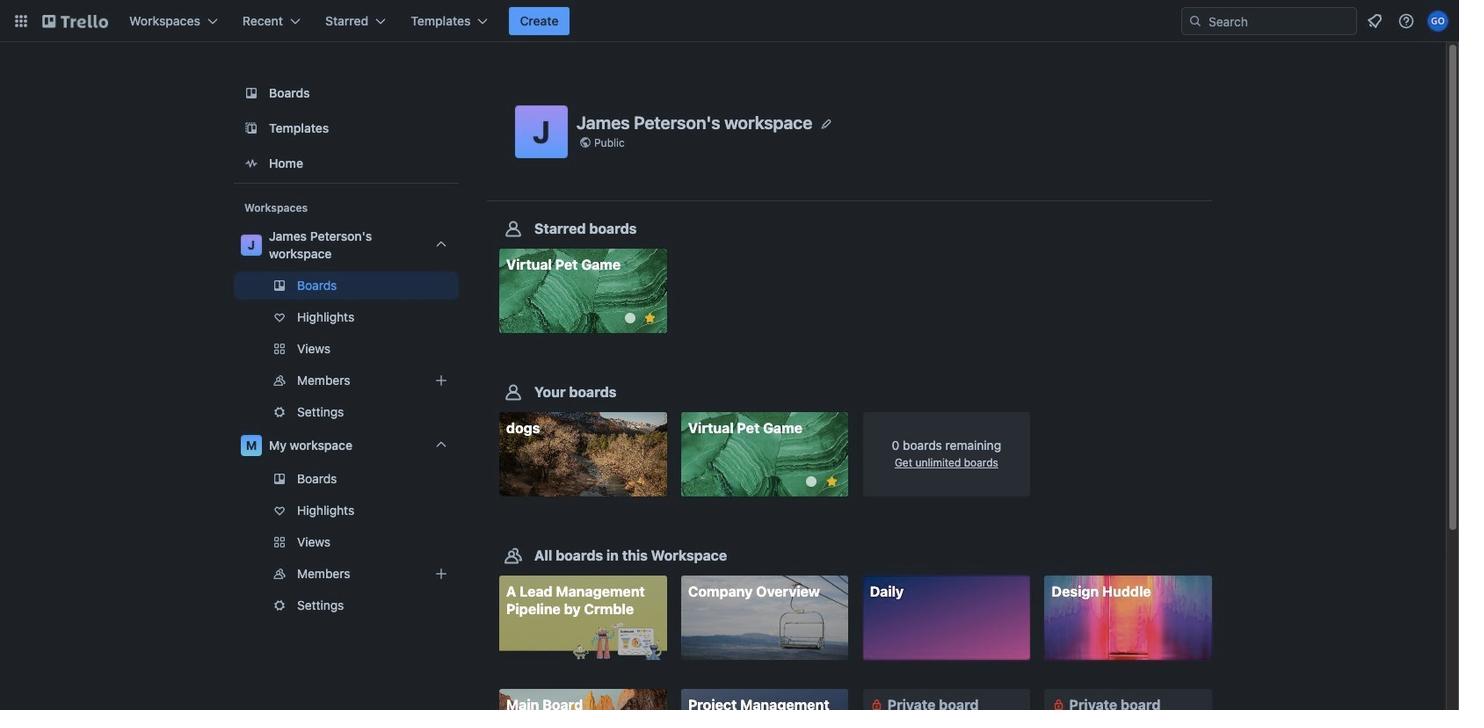 Task type: vqa. For each thing, say whether or not it's contained in the screenshot.
There is new activity on this board. Image to the bottom
yes



Task type: describe. For each thing, give the bounding box(es) containing it.
gary orlando (garyorlando) image
[[1428, 11, 1449, 32]]

Search field
[[1203, 9, 1357, 33]]

back to home image
[[42, 7, 108, 35]]

open information menu image
[[1398, 12, 1416, 30]]

0 notifications image
[[1365, 11, 1386, 32]]

there is new activity on this board. image
[[625, 313, 636, 324]]

click to unstar this board. it will be removed from your starred list. image for there is new activity on this board. image
[[824, 474, 840, 490]]

primary element
[[0, 0, 1460, 42]]

2 add image from the top
[[431, 564, 452, 585]]



Task type: locate. For each thing, give the bounding box(es) containing it.
template board image
[[241, 118, 262, 139]]

click to unstar this board. it will be removed from your starred list. image
[[643, 310, 658, 326], [824, 474, 840, 490]]

0 vertical spatial add image
[[431, 370, 452, 391]]

1 horizontal spatial click to unstar this board. it will be removed from your starred list. image
[[824, 474, 840, 490]]

1 vertical spatial click to unstar this board. it will be removed from your starred list. image
[[824, 474, 840, 490]]

board image
[[241, 83, 262, 104]]

home image
[[241, 153, 262, 174]]

click to unstar this board. it will be removed from your starred list. image right there is new activity on this board. image
[[824, 474, 840, 490]]

1 vertical spatial add image
[[431, 564, 452, 585]]

sm image
[[869, 696, 886, 711]]

add image
[[431, 370, 452, 391], [431, 564, 452, 585]]

0 vertical spatial click to unstar this board. it will be removed from your starred list. image
[[643, 310, 658, 326]]

click to unstar this board. it will be removed from your starred list. image right there is new activity on this board. icon
[[643, 310, 658, 326]]

0 horizontal spatial click to unstar this board. it will be removed from your starred list. image
[[643, 310, 658, 326]]

there is new activity on this board. image
[[807, 477, 817, 487]]

click to unstar this board. it will be removed from your starred list. image for there is new activity on this board. icon
[[643, 310, 658, 326]]

sm image
[[1050, 696, 1068, 711]]

search image
[[1189, 14, 1203, 28]]

1 add image from the top
[[431, 370, 452, 391]]



